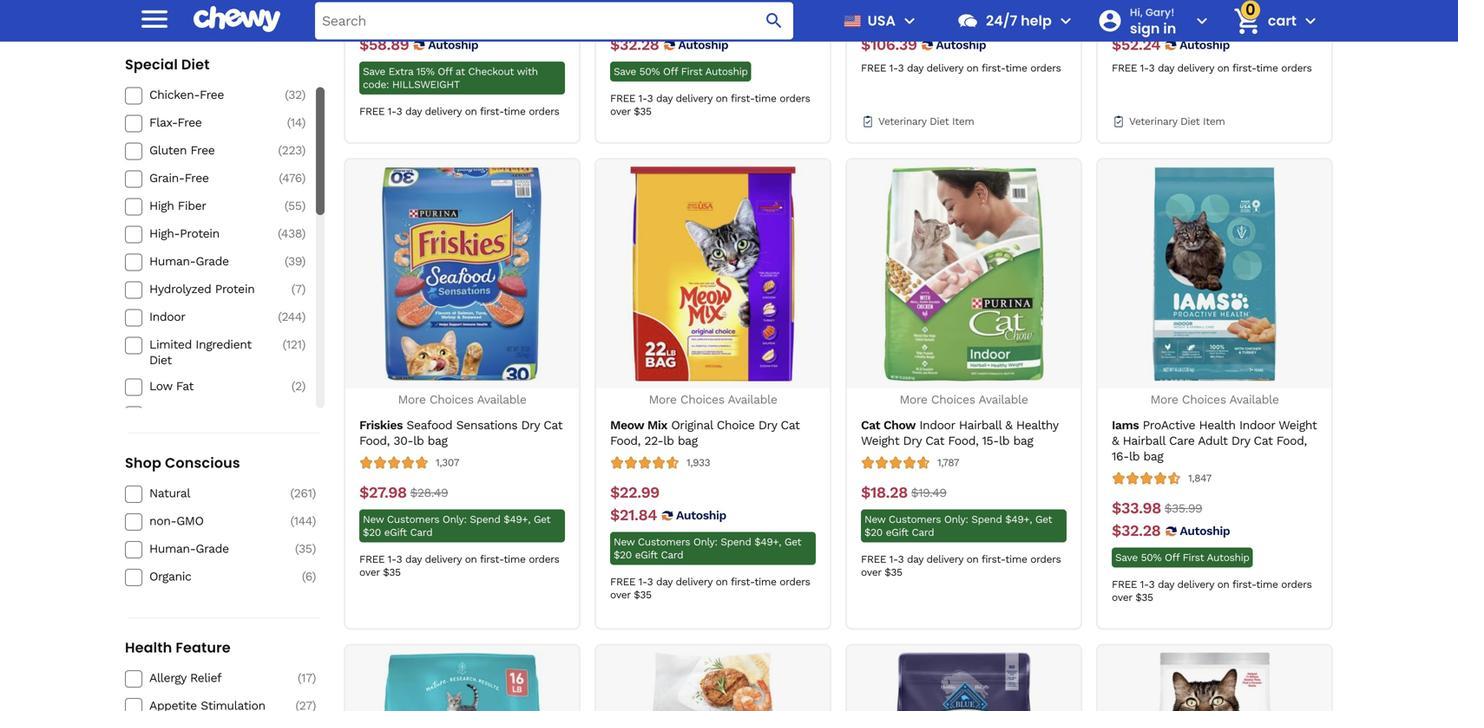Task type: locate. For each thing, give the bounding box(es) containing it.
veterinary for $106.39
[[879, 116, 927, 128]]

over down $21.84 'text box'
[[610, 590, 631, 602]]

1- down code:
[[388, 106, 396, 118]]

0 horizontal spatial diet image
[[861, 115, 875, 129]]

original
[[671, 419, 713, 433]]

2 horizontal spatial customers
[[889, 514, 941, 526]]

choices for $22.99
[[681, 393, 725, 407]]

free for chicken-free
[[200, 88, 224, 102]]

bag down seafood
[[428, 434, 448, 449]]

dry right adult
[[1232, 434, 1250, 449]]

health up adult
[[1199, 419, 1236, 433]]

get for $27.98
[[534, 514, 551, 526]]

day down $32.28 text box
[[656, 93, 673, 105]]

item for $106.39
[[952, 116, 974, 128]]

( 35 )
[[295, 542, 316, 556]]

food, down friskies
[[359, 434, 390, 449]]

3 down $32.28 text box
[[647, 93, 653, 105]]

1 diet image from the left
[[861, 115, 875, 129]]

proactive health indoor weight & hairball care adult dry cat food, 16-lb bag
[[1112, 419, 1317, 464]]

bag
[[428, 434, 448, 449], [678, 434, 698, 449], [1014, 434, 1033, 449], [1144, 450, 1164, 464]]

3 down $106.39 'text box'
[[898, 62, 904, 74]]

available up sensations
[[477, 393, 527, 407]]

meow mix
[[610, 419, 668, 433]]

( for 144
[[290, 514, 294, 529]]

) for ( 14 )
[[302, 115, 306, 130]]

1 choices from the left
[[430, 393, 474, 407]]

$20 for $27.98
[[363, 527, 381, 539]]

1 horizontal spatial off
[[663, 66, 678, 78]]

dry down the chow at the bottom right
[[903, 434, 922, 449]]

( for 14
[[287, 115, 291, 130]]

0 horizontal spatial item
[[952, 116, 974, 128]]

free for grain-free
[[185, 171, 209, 185]]

2 horizontal spatial get
[[1036, 514, 1052, 526]]

dry inside original choice dry cat food, 22-lb bag
[[759, 419, 777, 433]]

new customers only: spend $49+, get $20 egift card down $21.84 'text box'
[[614, 537, 801, 562]]

day down $32.28 text field
[[1158, 579, 1174, 591]]

$35.99 text field
[[1165, 500, 1203, 519]]

2 more choices available from the left
[[649, 393, 777, 407]]

more up the chow at the bottom right
[[900, 393, 928, 407]]

0 horizontal spatial customers
[[387, 514, 439, 526]]

more choices available up original
[[649, 393, 777, 407]]

$19.49
[[911, 486, 947, 501]]

code:
[[363, 79, 389, 91]]

3 food, from the left
[[948, 434, 979, 449]]

24/7 help
[[986, 11, 1052, 30]]

hairball down "iams"
[[1123, 434, 1166, 449]]

1 horizontal spatial new customers only: spend $49+, get $20 egift card
[[614, 537, 801, 562]]

low
[[149, 379, 172, 394]]

2 horizontal spatial new customers only: spend $49+, get $20 egift card
[[865, 514, 1052, 539]]

spend
[[470, 514, 501, 526], [972, 514, 1002, 526], [721, 537, 751, 549]]

free inside 'link'
[[178, 115, 202, 130]]

2 horizontal spatial spend
[[972, 514, 1002, 526]]

protein down fiber at the left top
[[180, 227, 220, 241]]

50%
[[639, 66, 660, 78], [1141, 552, 1162, 564]]

0 vertical spatial health
[[1199, 419, 1236, 433]]

2 veterinary diet item from the left
[[1129, 116, 1225, 128]]

$32.28 for $32.28 text box
[[610, 36, 659, 54]]

veterinary down $52.24 text field
[[1129, 116, 1178, 128]]

sign
[[1130, 18, 1160, 38]]

cat right adult
[[1254, 434, 1273, 449]]

$49+,
[[504, 514, 531, 526], [1006, 514, 1032, 526], [755, 537, 781, 549]]

0 horizontal spatial spend
[[470, 514, 501, 526]]

& inside the indoor hairball & healthy weight dry cat food, 15-lb bag
[[1005, 419, 1013, 433]]

grain-free
[[149, 171, 209, 185]]

$35
[[634, 106, 652, 118], [383, 567, 401, 579], [885, 567, 903, 579], [634, 590, 652, 602], [1136, 592, 1153, 604]]

) for ( 32 )
[[302, 88, 306, 102]]

244
[[282, 310, 302, 324]]

55
[[288, 199, 302, 213]]

2 horizontal spatial egift
[[886, 527, 909, 539]]

limited ingredient diet
[[149, 338, 252, 368]]

customers for $27.98
[[387, 514, 439, 526]]

menu image up special
[[137, 2, 172, 36]]

free 1-3 day delivery on first-time orders down chewy support image at the top
[[861, 62, 1061, 74]]

iams proactive health indoor weight & hairball care adult dry cat food, 16-lb bag image
[[1107, 167, 1323, 382]]

protein for high-protein
[[180, 227, 220, 241]]

( 223 )
[[278, 143, 306, 158]]

diet image for $106.39
[[861, 115, 875, 129]]

2 horizontal spatial new
[[865, 514, 886, 526]]

) for ( 39 )
[[302, 254, 306, 269]]

item for $52.24
[[1203, 116, 1225, 128]]

cart menu image
[[1300, 10, 1321, 31]]

$20 down $27.98 text box
[[363, 527, 381, 539]]

0 horizontal spatial save
[[363, 66, 385, 78]]

35
[[299, 542, 312, 556]]

food, up 1,787
[[948, 434, 979, 449]]

2 human-grade from the top
[[149, 542, 229, 556]]

) for ( 35 )
[[312, 542, 316, 556]]

save 50% off first autoship
[[614, 66, 748, 78], [1116, 552, 1250, 564]]

menu image
[[137, 2, 172, 36], [899, 10, 920, 31]]

0 horizontal spatial $49+,
[[504, 514, 531, 526]]

1 more from the left
[[398, 393, 426, 407]]

2 diet image from the left
[[1112, 115, 1126, 129]]

free down $18.28 text field
[[861, 554, 887, 566]]

chicken-free
[[149, 88, 224, 102]]

hi,
[[1130, 5, 1143, 19]]

organic link
[[149, 569, 273, 585]]

choices up adult
[[1182, 393, 1226, 407]]

1 horizontal spatial $20
[[614, 550, 632, 562]]

0 horizontal spatial egift
[[384, 527, 407, 539]]

free 1-3 day delivery on first-time orders
[[861, 62, 1061, 74], [1112, 62, 1312, 74], [359, 106, 559, 118]]

new down $18.28 text field
[[865, 514, 886, 526]]

free for flax-free
[[178, 115, 202, 130]]

diet
[[181, 55, 210, 74], [930, 116, 949, 128], [1181, 116, 1200, 128], [149, 353, 172, 368]]

more for $27.98
[[398, 393, 426, 407]]

egift down $21.84 'text box'
[[635, 550, 658, 562]]

223
[[282, 143, 302, 158]]

4 available from the left
[[1230, 393, 1279, 407]]

free down $21.84 'text box'
[[610, 577, 636, 589]]

0 horizontal spatial hairball
[[959, 419, 1002, 433]]

) for ( 55 )
[[302, 199, 306, 213]]

1 horizontal spatial hairball
[[1123, 434, 1166, 449]]

1 horizontal spatial weight
[[1279, 419, 1317, 433]]

over for $27.98
[[359, 567, 380, 579]]

egift
[[384, 527, 407, 539], [886, 527, 909, 539], [635, 550, 658, 562]]

available up "proactive health indoor weight & hairball care adult dry cat food, 16-lb bag" at the bottom right
[[1230, 393, 1279, 407]]

human-grade link up organic link
[[149, 542, 273, 557]]

1 horizontal spatial new
[[614, 537, 635, 549]]

0 horizontal spatial veterinary
[[879, 116, 927, 128]]

1 horizontal spatial card
[[661, 550, 683, 562]]

0 horizontal spatial card
[[410, 527, 433, 539]]

egift down the "$18.28 $19.49"
[[886, 527, 909, 539]]

1 vertical spatial save 50% off first autoship
[[1116, 552, 1250, 564]]

1 horizontal spatial $32.28
[[1112, 522, 1161, 541]]

egift for $18.28
[[886, 527, 909, 539]]

save down $32.28 text box
[[614, 66, 636, 78]]

1 horizontal spatial &
[[1112, 434, 1119, 449]]

human-
[[149, 254, 196, 269], [149, 542, 196, 556]]

1 vertical spatial &
[[1112, 434, 1119, 449]]

0 vertical spatial first
[[681, 66, 703, 78]]

2 veterinary from the left
[[1129, 116, 1178, 128]]

non-gmo
[[149, 514, 204, 529]]

0 horizontal spatial 50%
[[639, 66, 660, 78]]

2 horizontal spatial $20
[[865, 527, 883, 539]]

4 more from the left
[[1151, 393, 1179, 407]]

( for 244
[[278, 310, 282, 324]]

hillsweight
[[392, 79, 460, 91]]

human-grade for ( 35 )
[[149, 542, 229, 556]]

allergy
[[149, 672, 186, 686]]

choices up seafood
[[430, 393, 474, 407]]

save 50% off first autoship down $32.28 text box
[[614, 66, 748, 78]]

6
[[305, 570, 312, 584]]

0 horizontal spatial weight
[[861, 434, 900, 449]]

1 human-grade link from the top
[[149, 254, 273, 270]]

0 vertical spatial &
[[1005, 419, 1013, 433]]

& left healthy
[[1005, 419, 1013, 433]]

1 human- from the top
[[149, 254, 196, 269]]

2 horizontal spatial indoor
[[1240, 419, 1275, 433]]

1 horizontal spatial veterinary diet item
[[1129, 116, 1225, 128]]

more choices available up seafood sensations dry cat food, 30-lb bag
[[398, 393, 527, 407]]

) for ( 7 )
[[302, 282, 306, 296]]

0 vertical spatial human-grade link
[[149, 254, 273, 270]]

weight inside "proactive health indoor weight & hairball care adult dry cat food, 16-lb bag"
[[1279, 419, 1317, 433]]

$32.28 text field
[[610, 36, 659, 55]]

item
[[952, 116, 974, 128], [1203, 116, 1225, 128]]

$19.49 text field
[[911, 484, 947, 503]]

protein inside 'link'
[[180, 227, 220, 241]]

hairball up 15-
[[959, 419, 1002, 433]]

food,
[[359, 434, 390, 449], [610, 434, 641, 449], [948, 434, 979, 449], [1277, 434, 1307, 449]]

0 horizontal spatial save 50% off first autoship
[[614, 66, 748, 78]]

1 horizontal spatial get
[[785, 537, 801, 549]]

$35 down $18.28 text field
[[885, 567, 903, 579]]

save inside save extra 15% off at checkout with code: hillsweight
[[363, 66, 385, 78]]

0 vertical spatial grade
[[196, 254, 229, 269]]

1 horizontal spatial veterinary
[[1129, 116, 1178, 128]]

1 horizontal spatial indoor
[[920, 419, 955, 433]]

day
[[907, 62, 923, 74], [1158, 62, 1174, 74], [656, 93, 673, 105], [405, 106, 422, 118], [405, 554, 422, 566], [907, 554, 923, 566], [656, 577, 673, 589], [1158, 579, 1174, 591]]

over right ( 6 )
[[359, 567, 380, 579]]

3 down $32.28 text field
[[1149, 579, 1155, 591]]

)
[[302, 88, 306, 102], [302, 115, 306, 130], [302, 143, 306, 158], [302, 171, 306, 185], [302, 199, 306, 213], [302, 227, 306, 241], [302, 254, 306, 269], [302, 282, 306, 296], [302, 310, 306, 324], [302, 338, 306, 352], [302, 379, 306, 394], [312, 487, 316, 501], [312, 514, 316, 529], [312, 542, 316, 556], [312, 570, 316, 584], [312, 672, 316, 686]]

0 horizontal spatial get
[[534, 514, 551, 526]]

more choices available up the indoor hairball & healthy weight dry cat food, 15-lb bag
[[900, 393, 1028, 407]]

more up seafood
[[398, 393, 426, 407]]

cat inside "proactive health indoor weight & hairball care adult dry cat food, 16-lb bag"
[[1254, 434, 1273, 449]]

free down code:
[[359, 106, 385, 118]]

dry right choice at the bottom of page
[[759, 419, 777, 433]]

1 vertical spatial protein
[[215, 282, 255, 296]]

3 down the "$18.28 $19.49"
[[898, 554, 904, 566]]

more choices available for $22.99
[[649, 393, 777, 407]]

free for gluten free
[[191, 143, 215, 158]]

1- down $18.28 text field
[[890, 554, 898, 566]]

0 vertical spatial $32.28
[[610, 36, 659, 54]]

purina one tender selects blend with real salmon dry cat food, 16-lb bag image
[[355, 653, 570, 712]]

free down $32.28 text box
[[610, 93, 636, 105]]

0 horizontal spatial only:
[[443, 514, 467, 526]]

healthy
[[1016, 419, 1059, 433]]

card for $18.28
[[912, 527, 934, 539]]

$35 down $32.28 text field
[[1136, 592, 1153, 604]]

help menu image
[[1056, 10, 1076, 31]]

0 vertical spatial human-grade
[[149, 254, 229, 269]]

gluten
[[149, 143, 187, 158]]

3 available from the left
[[979, 393, 1028, 407]]

1 vertical spatial hairball
[[1123, 434, 1166, 449]]

indoor inside the indoor hairball & healthy weight dry cat food, 15-lb bag
[[920, 419, 955, 433]]

$20
[[363, 527, 381, 539], [865, 527, 883, 539], [614, 550, 632, 562]]

$20 for $18.28
[[865, 527, 883, 539]]

$33.98 text field
[[1112, 500, 1161, 519]]

only: down $28.49 text box
[[443, 514, 467, 526]]

cat right choice at the bottom of page
[[781, 419, 800, 433]]

0 horizontal spatial new
[[363, 514, 384, 526]]

free down chicken-free
[[178, 115, 202, 130]]

1 available from the left
[[477, 393, 527, 407]]

( for 7
[[291, 282, 295, 296]]

50% down $32.28 text field
[[1141, 552, 1162, 564]]

2 horizontal spatial only:
[[944, 514, 968, 526]]

0 horizontal spatial health
[[125, 639, 172, 658]]

indoor for indoor
[[149, 310, 185, 324]]

human-grade
[[149, 254, 229, 269], [149, 542, 229, 556]]

1 horizontal spatial menu image
[[899, 10, 920, 31]]

flax-
[[149, 115, 178, 130]]

human- for ( 35 )
[[149, 542, 196, 556]]

$58.89
[[359, 36, 409, 54]]

0 horizontal spatial $20
[[363, 527, 381, 539]]

0 horizontal spatial new customers only: spend $49+, get $20 egift card
[[363, 514, 551, 539]]

( for 55
[[285, 199, 288, 213]]

0 vertical spatial weight
[[1279, 419, 1317, 433]]

over down $32.28 text field
[[1112, 592, 1133, 604]]

free
[[861, 62, 887, 74], [1112, 62, 1137, 74], [610, 93, 636, 105], [359, 106, 385, 118], [359, 554, 385, 566], [861, 554, 887, 566], [610, 577, 636, 589], [1112, 579, 1137, 591]]

day down the "$18.28 $19.49"
[[907, 554, 923, 566]]

1 vertical spatial human-grade
[[149, 542, 229, 556]]

fancy feast gourmet filet mignon flavor with real seafood & shrimp dry cat food, 7-lb bag image
[[606, 653, 821, 712]]

$32.28
[[610, 36, 659, 54], [1112, 522, 1161, 541]]

1 veterinary from the left
[[879, 116, 927, 128]]

limited ingredient diet link
[[149, 337, 273, 369]]

cat up 1,787
[[926, 434, 945, 449]]

over for $18.28
[[861, 567, 882, 579]]

grade down "non-gmo" link
[[196, 542, 229, 556]]

( 261 )
[[290, 487, 316, 501]]

grade down high-protein 'link'
[[196, 254, 229, 269]]

veterinary
[[879, 116, 927, 128], [1129, 116, 1178, 128]]

friskies
[[359, 419, 403, 433]]

grain-
[[149, 171, 185, 185]]

meow mix original choice dry cat food, 22-lb bag image
[[606, 167, 821, 382]]

weight
[[1279, 419, 1317, 433], [861, 434, 900, 449]]

customers down $27.98 $28.49
[[387, 514, 439, 526]]

1 horizontal spatial $49+,
[[755, 537, 781, 549]]

$111.99 text field
[[861, 13, 911, 32]]

$18.28 $19.49
[[861, 484, 947, 502]]

$22.99 text field
[[610, 484, 660, 503]]

lb inside original choice dry cat food, 22-lb bag
[[663, 434, 674, 449]]

human-grade link for ( 39 )
[[149, 254, 273, 270]]

2 human- from the top
[[149, 542, 196, 556]]

& up 16- on the bottom of page
[[1112, 434, 1119, 449]]

2 horizontal spatial $49+,
[[1006, 514, 1032, 526]]

4 choices from the left
[[1182, 393, 1226, 407]]

1 vertical spatial first
[[1183, 552, 1204, 564]]

over down $18.28 text field
[[861, 567, 882, 579]]

diet image down $106.39 'text box'
[[861, 115, 875, 129]]

3 more choices available from the left
[[900, 393, 1028, 407]]

1 vertical spatial grade
[[196, 542, 229, 556]]

2 horizontal spatial free 1-3 day delivery on first-time orders
[[1112, 62, 1312, 74]]

4 food, from the left
[[1277, 434, 1307, 449]]

get
[[534, 514, 551, 526], [1036, 514, 1052, 526], [785, 537, 801, 549]]

special
[[125, 55, 178, 74]]

$20 down $18.28 text field
[[865, 527, 883, 539]]

1 vertical spatial $32.28
[[1112, 522, 1161, 541]]

0 horizontal spatial menu image
[[137, 2, 172, 36]]

( 6 )
[[302, 570, 316, 584]]

more up mix
[[649, 393, 677, 407]]

0 horizontal spatial veterinary diet item
[[879, 116, 974, 128]]

1 vertical spatial weight
[[861, 434, 900, 449]]

$61.99
[[359, 13, 406, 31]]

) for ( 438 )
[[302, 227, 306, 241]]

new customers only: spend $49+, get $20 egift card for $27.98
[[363, 514, 551, 539]]

1 horizontal spatial health
[[1199, 419, 1236, 433]]

only: down 1,933
[[694, 537, 718, 549]]

0 vertical spatial protein
[[180, 227, 220, 241]]

new for $18.28
[[865, 514, 886, 526]]

human-grade link for ( 35 )
[[149, 542, 273, 557]]

autoship
[[428, 38, 478, 52], [678, 38, 729, 52], [936, 38, 986, 52], [1180, 38, 1230, 52], [705, 66, 748, 78], [676, 509, 726, 523], [1180, 524, 1230, 539], [1207, 552, 1250, 564]]

more choices available for $27.98
[[398, 393, 527, 407]]

only: for $27.98
[[443, 514, 467, 526]]

choices for $27.98
[[430, 393, 474, 407]]

delivery
[[927, 62, 963, 74], [1178, 62, 1214, 74], [676, 93, 713, 105], [425, 106, 462, 118], [425, 554, 462, 566], [927, 554, 963, 566], [676, 577, 713, 589], [1178, 579, 1214, 591]]

day down $106.39 'text box'
[[907, 62, 923, 74]]

on
[[967, 62, 979, 74], [1218, 62, 1230, 74], [716, 93, 728, 105], [465, 106, 477, 118], [465, 554, 477, 566], [967, 554, 979, 566], [716, 577, 728, 589], [1218, 579, 1230, 591]]

$35 for $22.99
[[634, 590, 652, 602]]

get for $18.28
[[1036, 514, 1052, 526]]

new
[[363, 514, 384, 526], [865, 514, 886, 526], [614, 537, 635, 549]]

0 vertical spatial save 50% off first autoship
[[614, 66, 748, 78]]

1 horizontal spatial 50%
[[1141, 552, 1162, 564]]

orders
[[1031, 62, 1061, 74], [1282, 62, 1312, 74], [780, 93, 810, 105], [529, 106, 559, 118], [529, 554, 559, 566], [1031, 554, 1061, 566], [780, 577, 810, 589], [1282, 579, 1312, 591]]

with
[[517, 66, 538, 78]]

veterinary down $106.39 'text box'
[[879, 116, 927, 128]]

veterinary diet item down $106.39 'text box'
[[879, 116, 974, 128]]

1 horizontal spatial first
[[1183, 552, 1204, 564]]

autoship for $32.28 text field
[[1180, 524, 1230, 539]]

1 vertical spatial human-grade link
[[149, 542, 273, 557]]

$35 down $27.98 text box
[[383, 567, 401, 579]]

free 1-3 day delivery on first-time orders down account menu image
[[1112, 62, 1312, 74]]

spend for $18.28
[[972, 514, 1002, 526]]

2 horizontal spatial card
[[912, 527, 934, 539]]

food, down meow
[[610, 434, 641, 449]]

) for ( 17 )
[[312, 672, 316, 686]]

$54.99 text field
[[1112, 13, 1162, 32]]

1 veterinary diet item from the left
[[879, 116, 974, 128]]

available up healthy
[[979, 393, 1028, 407]]

cat chow indoor hairball & healthy weight dry cat food, 15-lb bag image
[[856, 167, 1072, 382]]

more choices available up "proactive health indoor weight & hairball care adult dry cat food, 16-lb bag" at the bottom right
[[1151, 393, 1279, 407]]

more choices available
[[398, 393, 527, 407], [649, 393, 777, 407], [900, 393, 1028, 407], [1151, 393, 1279, 407]]

1 vertical spatial human-
[[149, 542, 196, 556]]

gluten free link
[[149, 143, 273, 158]]

0 horizontal spatial &
[[1005, 419, 1013, 433]]

hairball
[[959, 419, 1002, 433], [1123, 434, 1166, 449]]

0 horizontal spatial off
[[438, 66, 452, 78]]

fat
[[176, 379, 194, 394]]

3 choices from the left
[[931, 393, 975, 407]]

chewy home image
[[194, 0, 280, 38]]

3 down $52.24 text field
[[1149, 62, 1155, 74]]

3 more from the left
[[900, 393, 928, 407]]

save down $32.28 text field
[[1116, 552, 1138, 564]]

2 grade from the top
[[196, 542, 229, 556]]

menu image right usa
[[899, 10, 920, 31]]

2 food, from the left
[[610, 434, 641, 449]]

0 horizontal spatial $32.28
[[610, 36, 659, 54]]

autoship for $58.89 text field
[[428, 38, 478, 52]]

1 horizontal spatial free 1-3 day delivery on first-time orders
[[861, 62, 1061, 74]]

1 horizontal spatial item
[[1203, 116, 1225, 128]]

$20 down $21.84 'text box'
[[614, 550, 632, 562]]

human-grade down gmo in the bottom left of the page
[[149, 542, 229, 556]]

indoor link
[[149, 309, 273, 325]]

bag inside original choice dry cat food, 22-lb bag
[[678, 434, 698, 449]]

2 item from the left
[[1203, 116, 1225, 128]]

autoship for $32.28 text box
[[678, 38, 729, 52]]

1 more choices available from the left
[[398, 393, 527, 407]]

bag inside "proactive health indoor weight & hairball care adult dry cat food, 16-lb bag"
[[1144, 450, 1164, 464]]

15-
[[982, 434, 999, 449]]

cat chow
[[861, 419, 916, 433]]

( for 6
[[302, 570, 305, 584]]

( for 261
[[290, 487, 294, 501]]

veterinary diet item down $52.24 text field
[[1129, 116, 1225, 128]]

human-grade link down high-protein 'link'
[[149, 254, 273, 270]]

1 item from the left
[[952, 116, 974, 128]]

$49+, for $18.28
[[1006, 514, 1032, 526]]

veterinary for $52.24
[[1129, 116, 1178, 128]]

bag inside seafood sensations dry cat food, 30-lb bag
[[428, 434, 448, 449]]

cart
[[1268, 11, 1297, 30]]

customers for $18.28
[[889, 514, 941, 526]]

Search text field
[[315, 2, 793, 40]]

121
[[286, 338, 302, 352]]

0 vertical spatial human-
[[149, 254, 196, 269]]

conscious
[[165, 454, 240, 473]]

choices for $18.28
[[931, 393, 975, 407]]

1 horizontal spatial save
[[614, 66, 636, 78]]

2 more from the left
[[649, 393, 677, 407]]

diet image
[[861, 115, 875, 129], [1112, 115, 1126, 129]]

1 grade from the top
[[196, 254, 229, 269]]

autoship for $52.24 text field
[[1180, 38, 1230, 52]]

human- up organic
[[149, 542, 196, 556]]

free up fiber at the left top
[[185, 171, 209, 185]]

free down flax-free 'link'
[[191, 143, 215, 158]]

2 choices from the left
[[681, 393, 725, 407]]

1 food, from the left
[[359, 434, 390, 449]]

1 horizontal spatial diet image
[[1112, 115, 1126, 129]]

human-grade down high-protein
[[149, 254, 229, 269]]

3
[[898, 62, 904, 74], [1149, 62, 1155, 74], [647, 93, 653, 105], [396, 106, 402, 118], [396, 554, 402, 566], [898, 554, 904, 566], [647, 577, 653, 589], [1149, 579, 1155, 591]]

new customers only: spend $49+, get $20 egift card down $19.49 text field
[[865, 514, 1052, 539]]

$106.39 text field
[[861, 36, 917, 55]]

items image
[[1232, 6, 1263, 36]]

more choices available for $18.28
[[900, 393, 1028, 407]]

new customers only: spend $49+, get $20 egift card down $28.49 text box
[[363, 514, 551, 539]]

2 human-grade link from the top
[[149, 542, 273, 557]]

0 horizontal spatial indoor
[[149, 310, 185, 324]]

2 available from the left
[[728, 393, 777, 407]]

1 human-grade from the top
[[149, 254, 229, 269]]

&
[[1005, 419, 1013, 433], [1112, 434, 1119, 449]]

22-
[[644, 434, 663, 449]]

0 vertical spatial hairball
[[959, 419, 1002, 433]]



Task type: vqa. For each thing, say whether or not it's contained in the screenshot.
Then we'll contact your vet to confirm your pet's prescription.
no



Task type: describe. For each thing, give the bounding box(es) containing it.
( for 2
[[291, 379, 295, 394]]

iams
[[1112, 419, 1139, 433]]

blue buffalo wilderness chicken recipe grain-free dry cat food, 12-lb bag image
[[856, 653, 1072, 712]]

checkout
[[468, 66, 514, 78]]

2 horizontal spatial save
[[1116, 552, 1138, 564]]

hill's science diet adult sensitive stomach & sensitive skin chicken & rice recipe dry cat food, 15.5-lb bag image
[[1107, 653, 1323, 712]]

health feature
[[125, 639, 231, 658]]

$27.98 text field
[[359, 484, 407, 503]]

chicken-free link
[[149, 87, 273, 103]]

) for ( 261 )
[[312, 487, 316, 501]]

lb inside seafood sensations dry cat food, 30-lb bag
[[413, 434, 424, 449]]

gluten free
[[149, 143, 215, 158]]

care
[[1169, 434, 1195, 449]]

fiber
[[178, 199, 206, 213]]

2 horizontal spatial off
[[1165, 552, 1180, 564]]

food, inside the indoor hairball & healthy weight dry cat food, 15-lb bag
[[948, 434, 979, 449]]

17
[[301, 672, 312, 686]]

dry inside "proactive health indoor weight & hairball care adult dry cat food, 16-lb bag"
[[1232, 434, 1250, 449]]

available for $18.28
[[979, 393, 1028, 407]]

14
[[291, 115, 302, 130]]

save for $32.28
[[614, 66, 636, 78]]

sensations
[[456, 419, 518, 433]]

food, inside "proactive health indoor weight & hairball care adult dry cat food, 16-lb bag"
[[1277, 434, 1307, 449]]

spend for $27.98
[[470, 514, 501, 526]]

account menu image
[[1192, 10, 1213, 31]]

7
[[295, 282, 302, 296]]

( for 17
[[298, 672, 301, 686]]

off inside save extra 15% off at checkout with code: hillsweight
[[438, 66, 452, 78]]

dry inside seafood sensations dry cat food, 30-lb bag
[[521, 419, 540, 433]]

$27.98
[[359, 484, 407, 502]]

$52.24
[[1112, 36, 1161, 54]]

( 14 )
[[287, 115, 306, 130]]

0 horizontal spatial free 1-3 day delivery on first-time orders
[[359, 106, 559, 118]]

high-
[[149, 227, 180, 241]]

1 horizontal spatial spend
[[721, 537, 751, 549]]

30-
[[394, 434, 413, 449]]

$35 for $18.28
[[885, 567, 903, 579]]

( for 476
[[279, 171, 282, 185]]

cart link
[[1227, 0, 1297, 42]]

cat inside seafood sensations dry cat food, 30-lb bag
[[544, 419, 563, 433]]

1- down $27.98 text box
[[388, 554, 396, 566]]

hydrolyzed protein link
[[149, 282, 273, 297]]

$32.28 for $32.28 text field
[[1112, 522, 1161, 541]]

flax-free
[[149, 115, 202, 130]]

free 1-3 day delivery on first-time orders for $52.24
[[1112, 62, 1312, 74]]

3 down $27.98 $28.49
[[396, 554, 402, 566]]

16-
[[1112, 450, 1129, 464]]

free 1-3 day delivery on first-time orders for $106.39
[[861, 62, 1061, 74]]

( 17 )
[[298, 672, 316, 686]]

( for 32
[[285, 88, 288, 102]]

) for ( 476 )
[[302, 171, 306, 185]]

1- down $21.84 'text box'
[[639, 577, 647, 589]]

( for 35
[[295, 542, 299, 556]]

relief
[[190, 672, 221, 686]]

weight inside the indoor hairball & healthy weight dry cat food, 15-lb bag
[[861, 434, 900, 449]]

card for $27.98
[[410, 527, 433, 539]]

non-
[[149, 514, 176, 529]]

day down $52.24 text field
[[1158, 62, 1174, 74]]

diet image for $52.24
[[1112, 115, 1126, 129]]

1 horizontal spatial save 50% off first autoship
[[1116, 552, 1250, 564]]

( for 438
[[278, 227, 281, 241]]

indoor hairball & healthy weight dry cat food, 15-lb bag
[[861, 419, 1059, 449]]

grain-free link
[[149, 171, 273, 186]]

0 vertical spatial 50%
[[639, 66, 660, 78]]

save extra 15% off at checkout with code: hillsweight
[[363, 66, 538, 91]]

261
[[294, 487, 312, 501]]

$28.49
[[410, 486, 448, 501]]

more for $22.99
[[649, 393, 677, 407]]

3 down hillsweight
[[396, 106, 402, 118]]

free 1-3 day delivery on first-time orders over $35 for $27.98
[[359, 554, 559, 579]]

more for $18.28
[[900, 393, 928, 407]]

1,933
[[687, 457, 710, 469]]

$18.28
[[861, 484, 908, 502]]

proactive
[[1143, 419, 1196, 433]]

autoship for $106.39 'text box'
[[936, 38, 986, 52]]

day down $27.98 $28.49
[[405, 554, 422, 566]]

$28.49 text field
[[410, 484, 448, 503]]

lb inside the indoor hairball & healthy weight dry cat food, 15-lb bag
[[999, 434, 1010, 449]]

high fiber
[[149, 199, 206, 213]]

) for ( 244 )
[[302, 310, 306, 324]]

free down $32.28 text field
[[1112, 579, 1137, 591]]

free down $27.98 text box
[[359, 554, 385, 566]]

available for $22.99
[[728, 393, 777, 407]]

) for ( 6 )
[[312, 570, 316, 584]]

dry inside the indoor hairball & healthy weight dry cat food, 15-lb bag
[[903, 434, 922, 449]]

meow
[[610, 419, 644, 433]]

indoor for indoor hairball & healthy weight dry cat food, 15-lb bag
[[920, 419, 955, 433]]

menu image inside usa dropdown button
[[899, 10, 920, 31]]

bag inside the indoor hairball & healthy weight dry cat food, 15-lb bag
[[1014, 434, 1033, 449]]

day down $21.84 'text box'
[[656, 577, 673, 589]]

cat inside the indoor hairball & healthy weight dry cat food, 15-lb bag
[[926, 434, 945, 449]]

lb inside "proactive health indoor weight & hairball care adult dry cat food, 16-lb bag"
[[1129, 450, 1140, 464]]

friskies seafood sensations dry cat food, 30-lb bag image
[[355, 167, 570, 382]]

food, inside seafood sensations dry cat food, 30-lb bag
[[359, 434, 390, 449]]

1- down $32.28 text field
[[1140, 579, 1149, 591]]

$27.98 $28.49
[[359, 484, 448, 502]]

human- for ( 39 )
[[149, 254, 196, 269]]

4 more choices available from the left
[[1151, 393, 1279, 407]]

choice
[[717, 419, 755, 433]]

save for $61.99
[[363, 66, 385, 78]]

1- down $52.24 text field
[[1140, 62, 1149, 74]]

allergy relief
[[149, 672, 221, 686]]

original choice dry cat food, 22-lb bag
[[610, 419, 800, 449]]

in
[[1164, 18, 1177, 38]]

hydrolyzed
[[149, 282, 211, 296]]

available for $27.98
[[477, 393, 527, 407]]

) for ( 2 )
[[302, 379, 306, 394]]

1,847
[[1188, 473, 1212, 485]]

extra
[[389, 66, 413, 78]]

$49+, for $27.98
[[504, 514, 531, 526]]

476
[[282, 171, 302, 185]]

cat left the chow at the bottom right
[[861, 419, 880, 433]]

grade for ( 39 )
[[196, 254, 229, 269]]

15%
[[416, 66, 434, 78]]

egift for $27.98
[[384, 527, 407, 539]]

natural link
[[149, 486, 273, 502]]

high
[[149, 199, 174, 213]]

gmo
[[176, 514, 204, 529]]

$22.99
[[610, 484, 660, 502]]

grade for ( 35 )
[[196, 542, 229, 556]]

free down $106.39 'text box'
[[861, 62, 887, 74]]

limited
[[149, 338, 192, 352]]

indoor inside "proactive health indoor weight & hairball care adult dry cat food, 16-lb bag"
[[1240, 419, 1275, 433]]

438
[[281, 227, 302, 241]]

24/7 help link
[[950, 0, 1052, 42]]

$32.28 text field
[[1112, 522, 1161, 541]]

1 vertical spatial 50%
[[1141, 552, 1162, 564]]

$58.89 text field
[[359, 36, 409, 55]]

autoship for $21.84 'text box'
[[676, 509, 726, 523]]

( 55 )
[[285, 199, 306, 213]]

over for $22.99
[[610, 590, 631, 602]]

hairball inside "proactive health indoor weight & hairball care adult dry cat food, 16-lb bag"
[[1123, 434, 1166, 449]]

32
[[288, 88, 302, 102]]

mix
[[647, 419, 668, 433]]

at
[[456, 66, 465, 78]]

1,787
[[938, 457, 959, 469]]

( 476 )
[[279, 171, 306, 185]]

( 32 )
[[285, 88, 306, 102]]

$35.99
[[1165, 502, 1203, 516]]

3 down $21.84 'text box'
[[647, 577, 653, 589]]

shop
[[125, 454, 161, 473]]

0 horizontal spatial first
[[681, 66, 703, 78]]

$35 down $32.28 text box
[[634, 106, 652, 118]]

( 39 )
[[285, 254, 306, 269]]

submit search image
[[764, 10, 785, 31]]

chewy support image
[[957, 10, 979, 32]]

39
[[288, 254, 302, 269]]

Product search field
[[315, 2, 793, 40]]

adult
[[1198, 434, 1228, 449]]

only: for $18.28
[[944, 514, 968, 526]]

new customers only: spend $49+, get $20 egift card for $18.28
[[865, 514, 1052, 539]]

usa button
[[837, 0, 920, 42]]

( for 223
[[278, 143, 282, 158]]

free 1-3 day delivery on first-time orders over $35 for $22.99
[[610, 577, 810, 602]]

veterinary diet item for $52.24
[[1129, 116, 1225, 128]]

24/7
[[986, 11, 1018, 30]]

$21.84 text field
[[610, 507, 657, 526]]

feature
[[176, 639, 231, 658]]

hydrolyzed protein
[[149, 282, 255, 296]]

high fiber link
[[149, 198, 273, 214]]

human-grade for ( 39 )
[[149, 254, 229, 269]]

new for $27.98
[[363, 514, 384, 526]]

chicken-
[[149, 88, 200, 102]]

$18.28 text field
[[861, 484, 908, 503]]

$61.99 text field
[[359, 13, 406, 32]]

day down hillsweight
[[405, 106, 422, 118]]

cat inside original choice dry cat food, 22-lb bag
[[781, 419, 800, 433]]

1 vertical spatial health
[[125, 639, 172, 658]]

1 horizontal spatial only:
[[694, 537, 718, 549]]

$52.24 text field
[[1112, 36, 1161, 55]]

organic
[[149, 570, 191, 584]]

veterinary diet item for $106.39
[[879, 116, 974, 128]]

1 horizontal spatial customers
[[638, 537, 690, 549]]

$35 for $27.98
[[383, 567, 401, 579]]

2
[[295, 379, 302, 394]]

free down $52.24 text field
[[1112, 62, 1137, 74]]

) for ( 144 )
[[312, 514, 316, 529]]

health inside "proactive health indoor weight & hairball care adult dry cat food, 16-lb bag"
[[1199, 419, 1236, 433]]

1 horizontal spatial egift
[[635, 550, 658, 562]]

( 2 )
[[291, 379, 306, 394]]

over down $32.28 text box
[[610, 106, 631, 118]]

( 144 )
[[290, 514, 316, 529]]

hairball inside the indoor hairball & healthy weight dry cat food, 15-lb bag
[[959, 419, 1002, 433]]

protein for hydrolyzed protein
[[215, 282, 255, 296]]

( for 121
[[283, 338, 286, 352]]

$106.39
[[861, 36, 917, 54]]

( 121 )
[[283, 338, 306, 352]]

) for ( 223 )
[[302, 143, 306, 158]]

1,307
[[436, 457, 459, 469]]

diet inside limited ingredient diet
[[149, 353, 172, 368]]

) for ( 121 )
[[302, 338, 306, 352]]

1- down $106.39 'text box'
[[890, 62, 898, 74]]

144
[[294, 514, 312, 529]]

& inside "proactive health indoor weight & hairball care adult dry cat food, 16-lb bag"
[[1112, 434, 1119, 449]]

free 1-3 day delivery on first-time orders over $35 for $18.28
[[861, 554, 1061, 579]]

( for 39
[[285, 254, 288, 269]]

1- down $32.28 text box
[[639, 93, 647, 105]]

usa
[[868, 11, 896, 30]]

hi, gary! sign in
[[1130, 5, 1177, 38]]

high-protein
[[149, 227, 220, 241]]

seafood
[[407, 419, 453, 433]]

food, inside original choice dry cat food, 22-lb bag
[[610, 434, 641, 449]]



